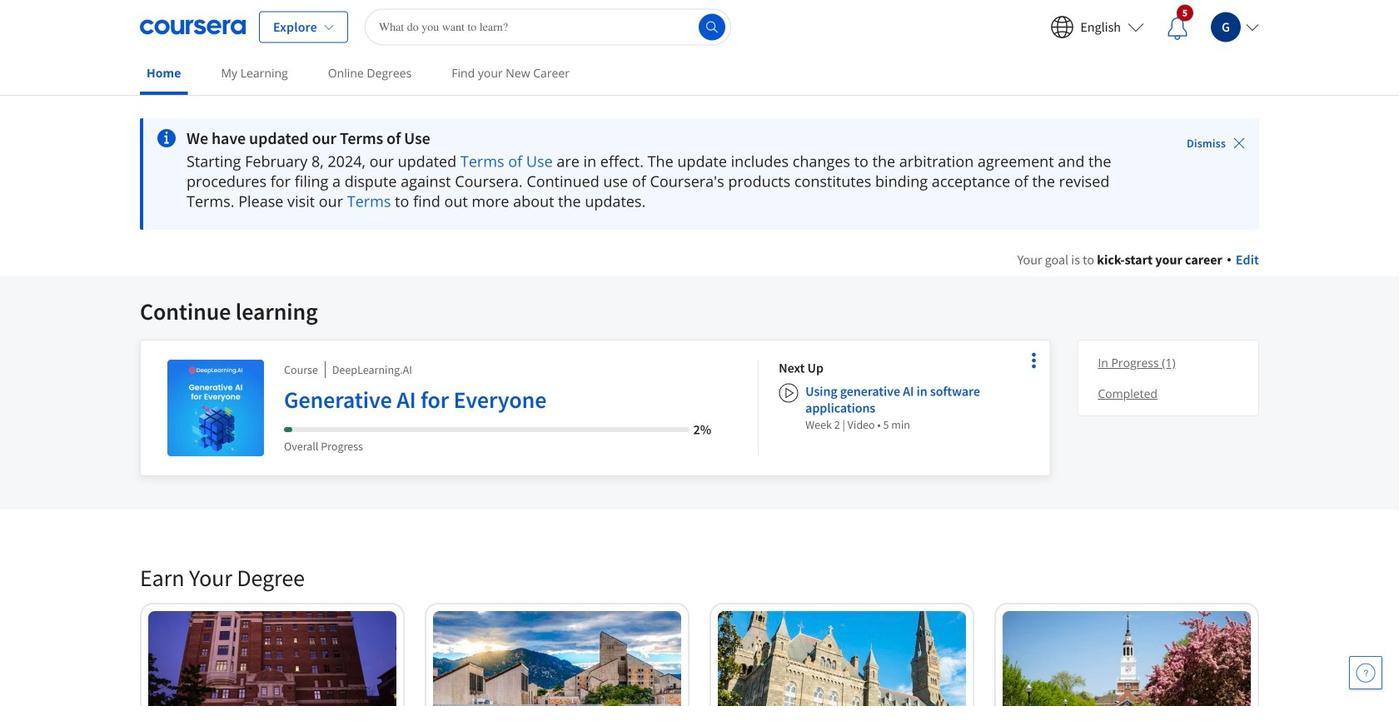 Task type: vqa. For each thing, say whether or not it's contained in the screenshot.
Coursera image
yes



Task type: locate. For each thing, give the bounding box(es) containing it.
help center image
[[1356, 663, 1376, 683]]

earn your degree collection element
[[130, 537, 1270, 706]]

What do you want to learn? text field
[[365, 9, 731, 45]]

main content
[[0, 97, 1400, 706]]

None search field
[[365, 9, 731, 45]]

coursera image
[[140, 14, 246, 40]]



Task type: describe. For each thing, give the bounding box(es) containing it.
generative ai for everyone image
[[167, 360, 264, 457]]

more option for generative ai for everyone image
[[1023, 349, 1046, 372]]

information: we have updated our terms of use element
[[187, 128, 1141, 148]]



